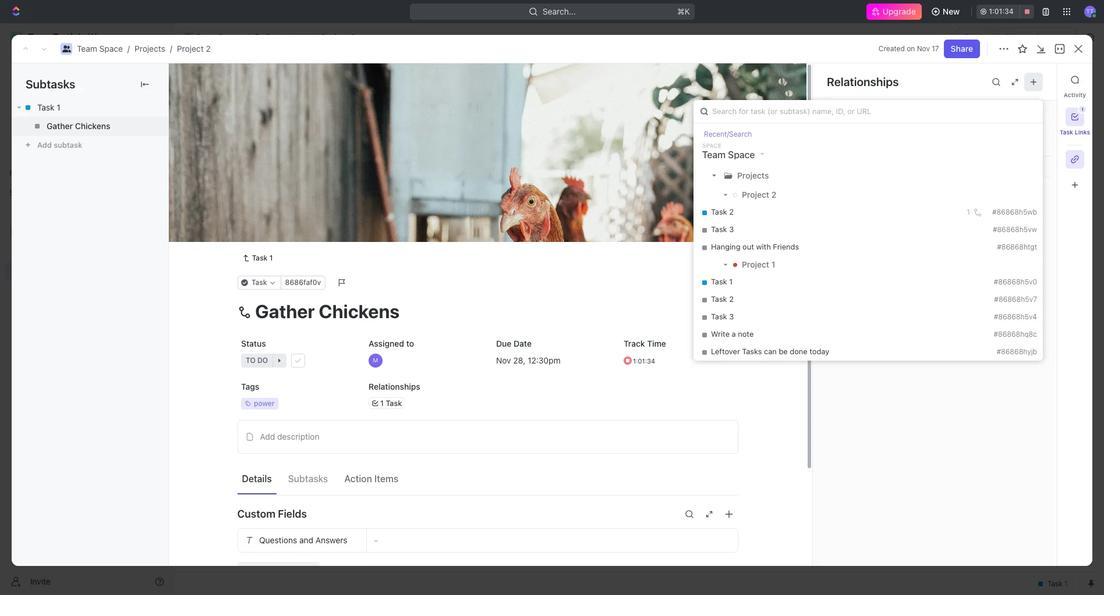 Task type: locate. For each thing, give the bounding box(es) containing it.
task 3 for #86868h5vw
[[711, 225, 734, 234]]

project 2
[[321, 32, 356, 42], [202, 69, 271, 89], [742, 190, 777, 200]]

task 3 for #86868h5v4
[[711, 312, 734, 322]]

note
[[738, 330, 754, 339]]

add
[[1020, 75, 1036, 84], [313, 164, 326, 173], [235, 243, 250, 253], [260, 432, 275, 442]]

1 vertical spatial share
[[951, 44, 973, 54]]

home
[[28, 61, 50, 70]]

0 vertical spatial task 2
[[711, 208, 734, 217]]

status
[[241, 339, 266, 349]]

add description button
[[241, 428, 734, 447]]

Search tasks... text field
[[959, 132, 1076, 150]]

description
[[277, 432, 319, 442]]

0 vertical spatial add task button
[[1013, 70, 1062, 89]]

0 horizontal spatial team
[[77, 44, 97, 54]]

a
[[732, 330, 736, 339]]

1 vertical spatial team
[[77, 44, 97, 54]]

0 vertical spatial team
[[196, 32, 216, 42]]

0 vertical spatial subtasks
[[26, 77, 75, 91]]

0 horizontal spatial relationships
[[368, 382, 420, 392]]

add down calendar link
[[313, 164, 326, 173]]

2 horizontal spatial team
[[702, 150, 726, 160]]

‎task up ‎task 2
[[711, 277, 727, 287]]

share right the 17
[[951, 44, 973, 54]]

task 3 up hanging
[[711, 225, 734, 234]]

‎task
[[711, 277, 727, 287], [711, 295, 727, 304]]

links
[[1075, 129, 1090, 136]]

2 vertical spatial team
[[702, 150, 726, 160]]

team space link
[[181, 30, 245, 44], [77, 44, 123, 54]]

8686faf0v button
[[280, 276, 325, 290]]

2 ‎task from the top
[[711, 295, 727, 304]]

projects
[[266, 32, 297, 42], [135, 44, 165, 54], [737, 171, 769, 181]]

space for team space / projects / project 2
[[99, 44, 123, 54]]

1 vertical spatial 1 button
[[261, 202, 277, 213]]

1 vertical spatial add task
[[313, 164, 344, 173]]

2 vertical spatial task 1
[[252, 254, 273, 263]]

1 task 3 from the top
[[711, 225, 734, 234]]

user group image left team space
[[185, 34, 192, 40]]

with
[[756, 242, 771, 252]]

task 2 up hanging
[[711, 208, 734, 217]]

1 horizontal spatial projects link
[[252, 30, 300, 44]]

hanging out with friends
[[711, 242, 799, 252]]

/
[[247, 32, 249, 42], [302, 32, 304, 42], [127, 44, 130, 54], [170, 44, 172, 54]]

1 button for 1
[[261, 202, 277, 213]]

0 horizontal spatial add task
[[235, 243, 269, 253]]

projects link
[[252, 30, 300, 44], [135, 44, 165, 54]]

0 vertical spatial share
[[964, 32, 986, 42]]

add task up customize
[[1020, 75, 1055, 84]]

action
[[344, 474, 372, 485]]

share button down the new
[[957, 28, 993, 47]]

1 vertical spatial 3
[[729, 312, 734, 322]]

add task
[[1020, 75, 1055, 84], [313, 164, 344, 173], [235, 243, 269, 253]]

2 task 3 from the top
[[711, 312, 734, 322]]

3 up hanging
[[729, 225, 734, 234]]

add left "description"
[[260, 432, 275, 442]]

new
[[943, 6, 960, 16]]

0 horizontal spatial task 2
[[235, 223, 260, 233]]

1 inside linked 1
[[872, 116, 876, 126]]

assigned to
[[368, 339, 414, 349]]

1 vertical spatial subtasks
[[288, 474, 328, 485]]

2 horizontal spatial user group image
[[185, 34, 192, 40]]

add task up do
[[235, 243, 269, 253]]

3 up write a note
[[729, 312, 734, 322]]

1 horizontal spatial add task
[[313, 164, 344, 173]]

1 ‎task from the top
[[711, 277, 727, 287]]

1 horizontal spatial user group image
[[62, 45, 71, 52]]

2 vertical spatial 1 button
[[262, 222, 278, 234]]

3
[[729, 225, 734, 234], [729, 312, 734, 322]]

calendar link
[[295, 105, 332, 121]]

1 horizontal spatial team space link
[[181, 30, 245, 44]]

team inside recent/search space team space
[[702, 150, 726, 160]]

subtasks button
[[283, 469, 333, 490]]

to do
[[216, 275, 238, 284]]

add task button down calendar link
[[299, 162, 348, 176]]

3 for #86868h5v4
[[729, 312, 734, 322]]

0 horizontal spatial add task button
[[229, 241, 274, 255]]

share down the new button
[[964, 32, 986, 42]]

2 vertical spatial add task
[[235, 243, 269, 253]]

linked 1
[[839, 116, 876, 127]]

write
[[711, 330, 730, 339]]

and
[[299, 536, 313, 546]]

#86868hyjb
[[997, 348, 1037, 356]]

calendar
[[297, 107, 332, 117]]

2 horizontal spatial project 2
[[742, 190, 777, 200]]

1 horizontal spatial project 2
[[321, 32, 356, 42]]

relationships up 1 task
[[368, 382, 420, 392]]

0 horizontal spatial task 1 link
[[12, 98, 168, 117]]

0 horizontal spatial to
[[216, 275, 226, 284]]

task 1
[[37, 103, 60, 112], [235, 202, 258, 212], [252, 254, 273, 263]]

2 vertical spatial project 2
[[742, 190, 777, 200]]

in
[[216, 164, 223, 173]]

2 vertical spatial add task button
[[229, 241, 274, 255]]

do
[[228, 275, 238, 284]]

1 vertical spatial relationships
[[368, 382, 420, 392]]

activity
[[1064, 91, 1086, 98]]

project
[[321, 32, 349, 42], [177, 44, 204, 54], [202, 69, 254, 89], [742, 190, 769, 200], [742, 260, 769, 270]]

custom
[[237, 509, 275, 521]]

1 vertical spatial projects
[[135, 44, 165, 54]]

task 3 down ‎task 2
[[711, 312, 734, 322]]

share button
[[957, 28, 993, 47], [944, 40, 980, 58]]

1 button
[[1066, 106, 1086, 126], [261, 202, 277, 213], [262, 222, 278, 234]]

0 horizontal spatial projects link
[[135, 44, 165, 54]]

0 vertical spatial task 1 link
[[12, 98, 168, 117]]

to left do
[[216, 275, 226, 284]]

task 1 link
[[12, 98, 168, 117], [237, 252, 277, 266]]

2 3 from the top
[[729, 312, 734, 322]]

1 vertical spatial task 3
[[711, 312, 734, 322]]

on
[[907, 44, 915, 53]]

3 for #86868h5vw
[[729, 225, 734, 234]]

invite
[[30, 577, 51, 587]]

team
[[196, 32, 216, 42], [77, 44, 97, 54], [702, 150, 726, 160]]

friends
[[773, 242, 799, 252]]

sidebar navigation
[[0, 23, 174, 596]]

2 vertical spatial user group image
[[12, 228, 21, 235]]

task 2
[[711, 208, 734, 217], [235, 223, 260, 233]]

user group image inside sidebar "navigation"
[[12, 228, 21, 235]]

0 vertical spatial add task
[[1020, 75, 1055, 84]]

team for team space
[[196, 32, 216, 42]]

subtasks down the home
[[26, 77, 75, 91]]

nov
[[917, 44, 930, 53]]

add up do
[[235, 243, 250, 253]]

1 task
[[380, 399, 402, 408]]

2 vertical spatial projects
[[737, 171, 769, 181]]

‎task down ‎task 1
[[711, 295, 727, 304]]

1 horizontal spatial projects
[[266, 32, 297, 42]]

subtasks up the fields at the bottom left
[[288, 474, 328, 485]]

0 horizontal spatial project 2
[[202, 69, 271, 89]]

space
[[218, 32, 242, 42], [99, 44, 123, 54], [702, 142, 722, 149], [728, 150, 755, 160]]

2 horizontal spatial add task
[[1020, 75, 1055, 84]]

subtasks
[[26, 77, 75, 91], [288, 474, 328, 485]]

1 horizontal spatial to
[[406, 339, 414, 349]]

task 1 link up chickens at left
[[12, 98, 168, 117]]

task
[[1038, 75, 1055, 84], [37, 103, 54, 112], [1060, 129, 1073, 136], [328, 164, 344, 173], [235, 202, 252, 212], [711, 208, 727, 217], [235, 223, 252, 233], [711, 225, 727, 234], [252, 243, 269, 253], [252, 254, 268, 263], [711, 312, 727, 322], [386, 399, 402, 408]]

tree
[[5, 203, 169, 360]]

favorites button
[[5, 167, 45, 181]]

0 horizontal spatial user group image
[[12, 228, 21, 235]]

task 2 up do
[[235, 223, 260, 233]]

0 vertical spatial ‎task
[[711, 277, 727, 287]]

add task for rightmost add task button
[[1020, 75, 1055, 84]]

0 vertical spatial 3
[[729, 225, 734, 234]]

task 1 link up do
[[237, 252, 277, 266]]

tree inside sidebar "navigation"
[[5, 203, 169, 360]]

project 2 link
[[307, 30, 359, 44], [177, 44, 211, 54]]

1 vertical spatial project 2
[[202, 69, 271, 89]]

1 horizontal spatial task 1 link
[[237, 252, 277, 266]]

#86868h5v4
[[994, 313, 1037, 322]]

favorites
[[9, 169, 40, 178]]

1 horizontal spatial relationships
[[827, 75, 899, 88]]

Search for task (or subtask) name, ID, or URL text field
[[694, 100, 1043, 123]]

user group image up home link on the left of page
[[62, 45, 71, 52]]

add up customize
[[1020, 75, 1036, 84]]

#86868h5v0
[[994, 278, 1037, 287]]

to
[[216, 275, 226, 284], [406, 339, 414, 349]]

0 horizontal spatial projects
[[135, 44, 165, 54]]

1 vertical spatial ‎task
[[711, 295, 727, 304]]

share
[[964, 32, 986, 42], [951, 44, 973, 54]]

to right assigned
[[406, 339, 414, 349]]

relationships up search for task (or subtask) name, id, or url text field
[[827, 75, 899, 88]]

1 3 from the top
[[729, 225, 734, 234]]

add task down calendar
[[313, 164, 344, 173]]

#86868h5wb
[[992, 208, 1037, 217]]

0 vertical spatial projects
[[266, 32, 297, 42]]

1 horizontal spatial subtasks
[[288, 474, 328, 485]]

0 vertical spatial task 3
[[711, 225, 734, 234]]

add task button up customize
[[1013, 70, 1062, 89]]

user group image
[[185, 34, 192, 40], [62, 45, 71, 52], [12, 228, 21, 235]]

assignees button
[[471, 134, 525, 148]]

1 horizontal spatial add task button
[[299, 162, 348, 176]]

custom fields
[[237, 509, 307, 521]]

0 horizontal spatial subtasks
[[26, 77, 75, 91]]

1 horizontal spatial project 2 link
[[307, 30, 359, 44]]

1 horizontal spatial team
[[196, 32, 216, 42]]

0 vertical spatial relationships
[[827, 75, 899, 88]]

track time
[[623, 339, 666, 349]]

chickens
[[75, 121, 110, 131]]

0 vertical spatial to
[[216, 275, 226, 284]]

add task button up do
[[229, 241, 274, 255]]

user group image down spaces
[[12, 228, 21, 235]]

0 vertical spatial 1 button
[[1066, 106, 1086, 126]]



Task type: describe. For each thing, give the bounding box(es) containing it.
1 button inside task sidebar navigation tab list
[[1066, 106, 1086, 126]]

leftover tasks can be done today
[[711, 347, 829, 357]]

2 horizontal spatial projects
[[737, 171, 769, 181]]

gantt link
[[393, 105, 417, 121]]

team for team space / projects / project 2
[[77, 44, 97, 54]]

due
[[496, 339, 511, 349]]

details button
[[237, 469, 276, 490]]

out
[[743, 242, 754, 252]]

can
[[764, 347, 777, 357]]

action items button
[[340, 469, 403, 490]]

questions and answers
[[259, 536, 347, 546]]

in progress
[[216, 164, 263, 173]]

new button
[[927, 2, 967, 21]]

1 vertical spatial to
[[406, 339, 414, 349]]

‎task for ‎task 1
[[711, 277, 727, 287]]

answers
[[315, 536, 347, 546]]

1:01:34
[[989, 7, 1014, 16]]

board
[[217, 107, 240, 117]]

task sidebar content section
[[812, 63, 1104, 567]]

track
[[623, 339, 645, 349]]

docs link
[[5, 96, 169, 115]]

1 inside task sidebar navigation tab list
[[1081, 107, 1084, 112]]

write a note
[[711, 330, 754, 339]]

inbox link
[[5, 76, 169, 95]]

1 vertical spatial user group image
[[62, 45, 71, 52]]

share for share button below the new
[[964, 32, 986, 42]]

1:01:34 button
[[977, 5, 1034, 19]]

#86868h5v7
[[994, 295, 1037, 304]]

1 vertical spatial task 1
[[235, 202, 258, 212]]

gather chickens link
[[12, 117, 168, 136]]

date
[[513, 339, 531, 349]]

custom fields button
[[237, 501, 738, 529]]

relationships inside task sidebar content section
[[827, 75, 899, 88]]

list link
[[259, 105, 276, 121]]

project 1
[[742, 260, 775, 270]]

items
[[374, 474, 398, 485]]

custom fields element
[[237, 529, 738, 581]]

time
[[647, 339, 666, 349]]

home link
[[5, 56, 169, 75]]

subtasks inside button
[[288, 474, 328, 485]]

upgrade link
[[866, 3, 922, 20]]

today
[[810, 347, 829, 357]]

tags
[[241, 382, 259, 392]]

linked
[[839, 116, 867, 127]]

assignees
[[485, 136, 520, 145]]

dashboards
[[28, 120, 73, 130]]

space for team space
[[218, 32, 242, 42]]

0 vertical spatial project 2
[[321, 32, 356, 42]]

‎task for ‎task 2
[[711, 295, 727, 304]]

0 vertical spatial user group image
[[185, 34, 192, 40]]

created on nov 17
[[879, 44, 939, 53]]

team space
[[196, 32, 242, 42]]

1 button for 2
[[262, 222, 278, 234]]

list
[[262, 107, 276, 117]]

task links
[[1060, 129, 1090, 136]]

customize
[[1005, 107, 1046, 117]]

task sidebar navigation tab list
[[1060, 70, 1090, 195]]

board link
[[215, 105, 240, 121]]

hide button
[[600, 134, 625, 148]]

docs
[[28, 100, 47, 110]]

2 horizontal spatial add task button
[[1013, 70, 1062, 89]]

customize button
[[990, 105, 1050, 121]]

17
[[932, 44, 939, 53]]

leftover
[[711, 347, 740, 357]]

#86868hq8c
[[994, 330, 1037, 339]]

#86868htgt
[[997, 243, 1037, 252]]

1 vertical spatial add task button
[[299, 162, 348, 176]]

add description
[[260, 432, 319, 442]]

team space / projects / project 2
[[77, 44, 211, 54]]

task inside tab list
[[1060, 129, 1073, 136]]

automations button
[[999, 29, 1059, 46]]

done
[[790, 347, 808, 357]]

add task for bottom add task button
[[235, 243, 269, 253]]

questions
[[259, 536, 297, 546]]

dashboards link
[[5, 116, 169, 135]]

0 horizontal spatial project 2 link
[[177, 44, 211, 54]]

gather
[[47, 121, 73, 131]]

recent/search space team space
[[702, 130, 755, 160]]

created
[[879, 44, 905, 53]]

‎task 2
[[711, 295, 734, 304]]

upgrade
[[883, 6, 916, 16]]

progress
[[225, 164, 263, 173]]

due date
[[496, 339, 531, 349]]

inbox
[[28, 80, 48, 90]]

action items
[[344, 474, 398, 485]]

0 vertical spatial task 1
[[37, 103, 60, 112]]

recent/search
[[704, 130, 752, 139]]

hanging
[[711, 242, 741, 252]]

spaces
[[9, 189, 34, 197]]

1 vertical spatial task 1 link
[[237, 252, 277, 266]]

details
[[242, 474, 272, 485]]

share for share button right of the 17
[[951, 44, 973, 54]]

space for recent/search space team space
[[702, 142, 722, 149]]

table link
[[351, 105, 374, 121]]

#86868h5vw
[[993, 225, 1037, 234]]

table
[[353, 107, 374, 117]]

0 horizontal spatial team space link
[[77, 44, 123, 54]]

hide
[[604, 136, 620, 145]]

add inside button
[[260, 432, 275, 442]]

project inside project 2 link
[[321, 32, 349, 42]]

⌘k
[[677, 6, 690, 16]]

1 horizontal spatial task 2
[[711, 208, 734, 217]]

fields
[[278, 509, 307, 521]]

search...
[[543, 6, 576, 16]]

Edit task name text field
[[237, 300, 738, 323]]

1 vertical spatial task 2
[[235, 223, 260, 233]]

tasks
[[742, 347, 762, 357]]

share button right the 17
[[944, 40, 980, 58]]

‎task 1
[[711, 277, 733, 287]]



Task type: vqa. For each thing, say whether or not it's contained in the screenshot.


